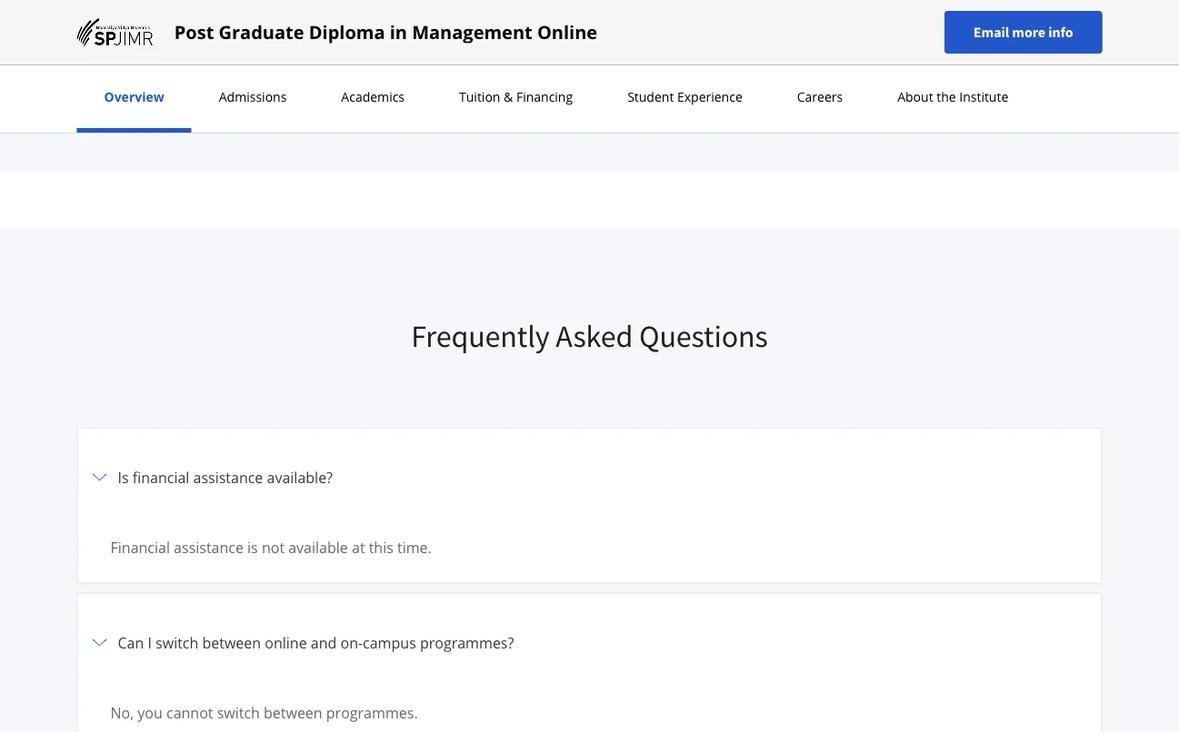 Task type: vqa. For each thing, say whether or not it's contained in the screenshot.
Graduate
yes



Task type: describe. For each thing, give the bounding box(es) containing it.
here for here link to the middle
[[688, 54, 716, 71]]

&
[[504, 88, 513, 105]]

questions
[[639, 316, 768, 356]]

is
[[247, 538, 258, 557]]

admissions
[[219, 88, 287, 105]]

can i switch between online and on-campus programmes?
[[118, 633, 514, 653]]

student experience
[[627, 88, 743, 105]]

programmes.
[[326, 703, 418, 723]]

graduate
[[219, 20, 304, 45]]

chevron right image
[[89, 467, 110, 489]]

1 vertical spatial switch
[[217, 703, 260, 723]]

between inside dropdown button
[[202, 633, 261, 653]]

2 horizontal spatial here link
[[1040, 10, 1068, 27]]

asked
[[556, 316, 633, 356]]

student
[[627, 88, 674, 105]]

assistance inside dropdown button
[[193, 468, 263, 487]]

time.
[[397, 538, 432, 557]]

about the institute link
[[892, 88, 1014, 105]]

this
[[369, 538, 394, 557]]

tuition
[[459, 88, 500, 105]]

is financial assistance available? button
[[89, 440, 1091, 516]]

info
[[1048, 23, 1073, 41]]

email
[[974, 23, 1009, 41]]

cannot
[[166, 703, 213, 723]]

academics link
[[336, 88, 410, 105]]

financial
[[133, 468, 189, 487]]

1 vertical spatial assistance
[[174, 538, 244, 557]]

tuition & financing
[[459, 88, 573, 105]]

financial assistance is not available at this time.
[[110, 538, 435, 557]]

admissions link
[[213, 88, 292, 105]]

student experience link
[[622, 88, 748, 105]]

and
[[311, 633, 337, 653]]

i
[[148, 633, 152, 653]]

. for rightmost here link
[[1068, 10, 1071, 27]]

overview link
[[99, 88, 170, 105]]

here for left here link
[[519, 54, 546, 71]]

2 horizontal spatial here .
[[1040, 10, 1071, 27]]

switch inside dropdown button
[[156, 633, 198, 653]]

diploma
[[309, 20, 385, 45]]

experience
[[677, 88, 743, 105]]



Task type: locate. For each thing, give the bounding box(es) containing it.
1 list item from the top
[[77, 428, 1102, 594]]

1 horizontal spatial here
[[688, 54, 716, 71]]

list item
[[77, 428, 1102, 594], [77, 593, 1102, 733]]

0 horizontal spatial here link
[[519, 54, 546, 71]]

0 vertical spatial switch
[[156, 633, 198, 653]]

no, you cannot switch between programmes.
[[110, 703, 418, 723]]

here . right email
[[1040, 10, 1071, 27]]

available?
[[267, 468, 333, 487]]

not
[[262, 538, 285, 557]]

between down the online on the bottom of page
[[264, 703, 322, 723]]

can
[[118, 633, 144, 653]]

1 horizontal spatial here link
[[688, 54, 716, 71]]

here link up financing
[[519, 54, 546, 71]]

online
[[265, 633, 307, 653]]

list item containing can i switch between online and on-campus programmes?
[[77, 593, 1102, 733]]

switch right cannot
[[217, 703, 260, 723]]

about the institute
[[898, 88, 1009, 105]]

here for rightmost here link
[[1040, 10, 1068, 27]]

.
[[1068, 10, 1071, 27], [546, 54, 550, 71], [716, 54, 719, 71]]

switch right i
[[156, 633, 198, 653]]

list item containing is financial assistance available?
[[77, 428, 1102, 594]]

between
[[202, 633, 261, 653], [264, 703, 322, 723]]

in
[[390, 20, 407, 45]]

0 horizontal spatial here .
[[519, 54, 550, 71]]

on-
[[340, 633, 363, 653]]

collapsed list
[[77, 428, 1102, 733]]

financial
[[110, 538, 170, 557]]

. up experience
[[716, 54, 719, 71]]

is
[[118, 468, 129, 487]]

2 horizontal spatial .
[[1068, 10, 1071, 27]]

is financial assistance available?
[[118, 468, 333, 487]]

here up financing
[[519, 54, 546, 71]]

here .
[[1040, 10, 1071, 27], [519, 54, 550, 71], [688, 54, 719, 71]]

post
[[174, 20, 214, 45]]

here up experience
[[688, 54, 716, 71]]

here link
[[1040, 10, 1068, 27], [519, 54, 546, 71], [688, 54, 716, 71]]

can i switch between online and on-campus programmes? button
[[89, 605, 1091, 682]]

careers
[[797, 88, 843, 105]]

here
[[1040, 10, 1068, 27], [519, 54, 546, 71], [688, 54, 716, 71]]

overview
[[104, 88, 164, 105]]

0 horizontal spatial switch
[[156, 633, 198, 653]]

2 list item from the top
[[77, 593, 1102, 733]]

institute
[[959, 88, 1009, 105]]

2 horizontal spatial here
[[1040, 10, 1068, 27]]

management
[[412, 20, 533, 45]]

1 horizontal spatial switch
[[217, 703, 260, 723]]

tuition & financing link
[[454, 88, 578, 105]]

more
[[1012, 23, 1046, 41]]

here . up financing
[[519, 54, 550, 71]]

programmes?
[[420, 633, 514, 653]]

. up financing
[[546, 54, 550, 71]]

frequently
[[411, 316, 550, 356]]

. right more
[[1068, 10, 1071, 27]]

online
[[537, 20, 597, 45]]

no,
[[110, 703, 134, 723]]

assistance left the is
[[174, 538, 244, 557]]

post graduate diploma in management online
[[174, 20, 597, 45]]

here link right email
[[1040, 10, 1068, 27]]

at
[[352, 538, 365, 557]]

campus
[[363, 633, 416, 653]]

0 horizontal spatial between
[[202, 633, 261, 653]]

available
[[288, 538, 348, 557]]

switch
[[156, 633, 198, 653], [217, 703, 260, 723]]

here right email
[[1040, 10, 1068, 27]]

0 horizontal spatial here
[[519, 54, 546, 71]]

1 vertical spatial between
[[264, 703, 322, 723]]

the
[[937, 88, 956, 105]]

s.p. jain institute of management and research image
[[77, 18, 153, 47]]

0 vertical spatial between
[[202, 633, 261, 653]]

assistance
[[193, 468, 263, 487], [174, 538, 244, 557]]

you
[[138, 703, 163, 723]]

1 horizontal spatial .
[[716, 54, 719, 71]]

between left the online on the bottom of page
[[202, 633, 261, 653]]

email more info button
[[945, 11, 1102, 54]]

0 vertical spatial assistance
[[193, 468, 263, 487]]

email more info
[[974, 23, 1073, 41]]

chevron right image
[[89, 632, 110, 654]]

here . up experience
[[688, 54, 719, 71]]

careers link
[[792, 88, 848, 105]]

. for left here link
[[546, 54, 550, 71]]

. for here link to the middle
[[716, 54, 719, 71]]

0 horizontal spatial .
[[546, 54, 550, 71]]

1 horizontal spatial between
[[264, 703, 322, 723]]

here link up experience
[[688, 54, 716, 71]]

about
[[898, 88, 933, 105]]

assistance right financial
[[193, 468, 263, 487]]

academics
[[341, 88, 405, 105]]

financing
[[516, 88, 573, 105]]

frequently asked questions
[[411, 316, 768, 356]]

1 horizontal spatial here .
[[688, 54, 719, 71]]



